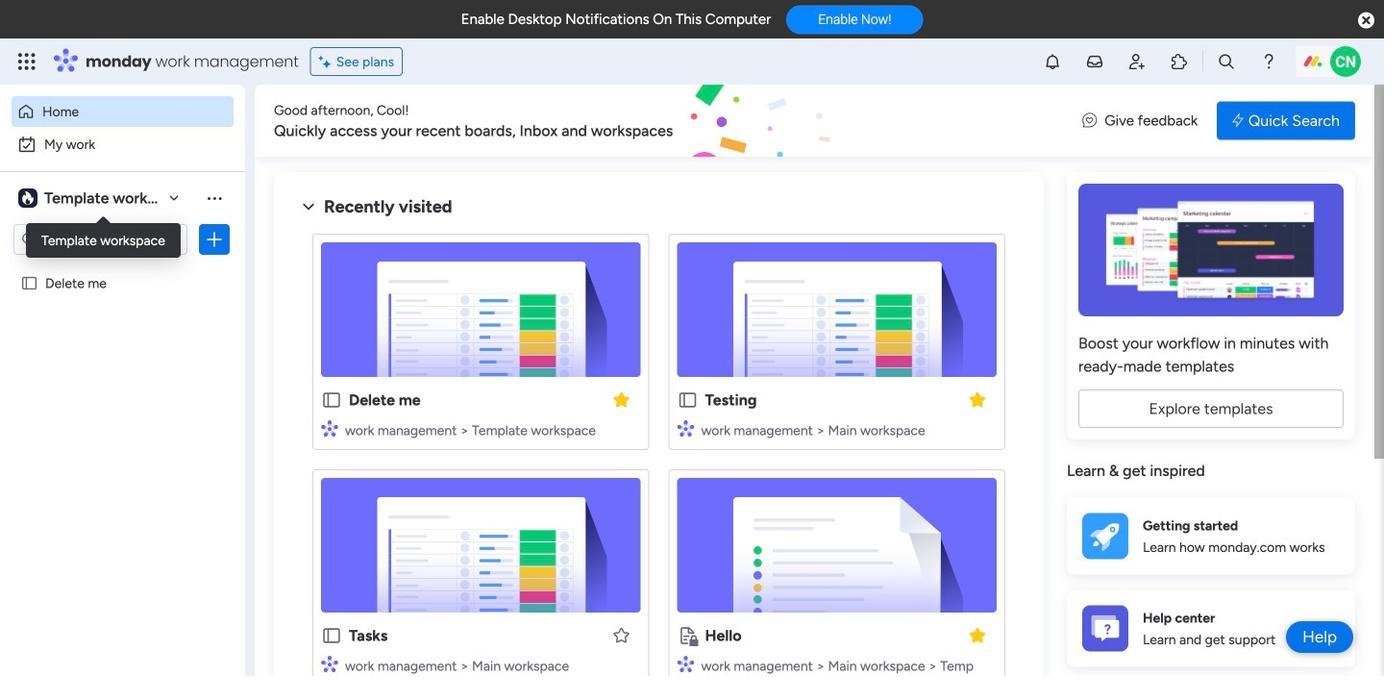 Task type: vqa. For each thing, say whether or not it's contained in the screenshot.
the left Remove from favorites icon
yes



Task type: locate. For each thing, give the bounding box(es) containing it.
0 vertical spatial public board image
[[321, 389, 342, 411]]

1 vertical spatial public board image
[[678, 389, 699, 411]]

1 horizontal spatial remove from favorites image
[[968, 626, 988, 645]]

public board image
[[321, 389, 342, 411], [321, 625, 342, 646]]

workspace image
[[18, 188, 38, 209], [22, 188, 34, 209]]

component image
[[678, 420, 695, 437]]

option
[[12, 96, 234, 127], [12, 129, 234, 160], [0, 266, 245, 270]]

1 vertical spatial remove from favorites image
[[968, 626, 988, 645]]

1 horizontal spatial public board image
[[678, 389, 699, 411]]

workspace options image
[[205, 188, 224, 207]]

1 vertical spatial public board image
[[321, 625, 342, 646]]

0 horizontal spatial remove from favorites image
[[612, 390, 631, 409]]

list box
[[0, 263, 245, 559]]

0 horizontal spatial public board image
[[20, 274, 38, 292]]

Search in workspace field
[[40, 228, 161, 251]]

public board image
[[20, 274, 38, 292], [678, 389, 699, 411]]

0 vertical spatial remove from favorites image
[[612, 390, 631, 409]]

remove from favorites image
[[612, 390, 631, 409], [968, 626, 988, 645]]

invite members image
[[1128, 52, 1147, 71]]

2 workspace image from the left
[[22, 188, 34, 209]]

v2 user feedback image
[[1083, 110, 1098, 132]]

cool name image
[[1331, 46, 1362, 77]]

update feed image
[[1086, 52, 1105, 71]]

1 vertical spatial option
[[12, 129, 234, 160]]

see plans image
[[319, 51, 336, 72]]

0 vertical spatial public board image
[[20, 274, 38, 292]]

select product image
[[17, 52, 37, 71]]

help center element
[[1067, 590, 1356, 667]]



Task type: describe. For each thing, give the bounding box(es) containing it.
templates image image
[[1085, 184, 1339, 316]]

2 vertical spatial option
[[0, 266, 245, 270]]

private board image
[[678, 625, 699, 646]]

v2 bolt switch image
[[1233, 110, 1244, 131]]

2 public board image from the top
[[321, 625, 342, 646]]

0 vertical spatial option
[[12, 96, 234, 127]]

workspace selection element
[[18, 187, 189, 210]]

remove from favorites image for second public board icon from the bottom
[[612, 390, 631, 409]]

monday marketplace image
[[1170, 52, 1190, 71]]

getting started element
[[1067, 498, 1356, 575]]

notifications image
[[1043, 52, 1063, 71]]

add to favorites image
[[612, 626, 631, 645]]

options image
[[205, 230, 224, 249]]

remove from favorites image
[[968, 390, 988, 409]]

remove from favorites image for private board image
[[968, 626, 988, 645]]

close recently visited image
[[297, 195, 320, 218]]

dapulse close image
[[1359, 11, 1375, 31]]

quick search results list box
[[297, 218, 1021, 676]]

help image
[[1260, 52, 1279, 71]]

search everything image
[[1217, 52, 1237, 71]]

1 public board image from the top
[[321, 389, 342, 411]]

1 workspace image from the left
[[18, 188, 38, 209]]



